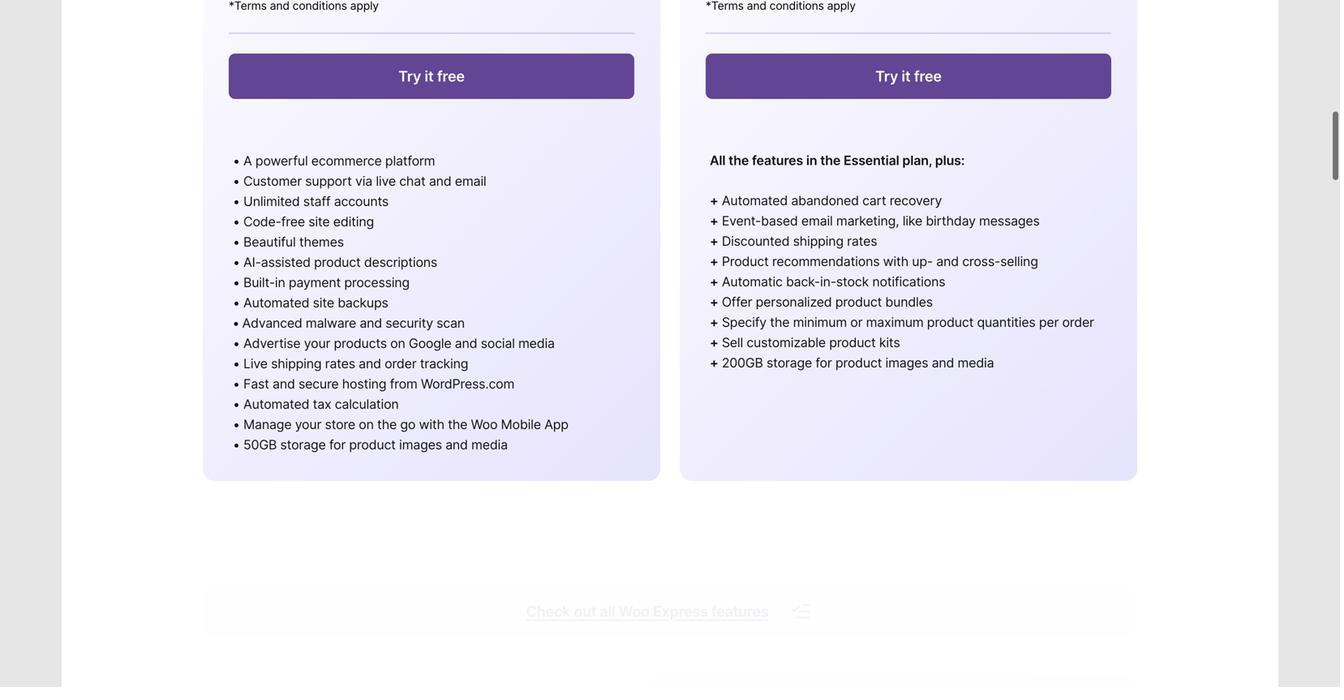 Task type: vqa. For each thing, say whether or not it's contained in the screenshot.
•
yes



Task type: describe. For each thing, give the bounding box(es) containing it.
themes
[[299, 234, 344, 250]]

or
[[851, 314, 863, 330]]

fast
[[243, 376, 269, 392]]

payment
[[289, 275, 341, 290]]

1 horizontal spatial in
[[806, 152, 817, 168]]

product down themes
[[314, 254, 361, 270]]

wordpress.com
[[421, 376, 515, 392]]

try for • a powerful ecommerce platform
[[398, 67, 421, 85]]

free for • a powerful ecommerce platform
[[437, 67, 465, 85]]

6 + from the top
[[710, 294, 718, 310]]

products
[[334, 335, 387, 351]]

powerful
[[256, 153, 308, 169]]

store
[[325, 417, 355, 432]]

try it free link for all the features in the essential plan, plus:
[[706, 53, 1112, 99]]

selling
[[1000, 253, 1038, 269]]

bundles
[[886, 294, 933, 310]]

50gb
[[243, 437, 277, 453]]

4 + from the top
[[710, 253, 718, 269]]

backups
[[338, 295, 388, 311]]

try it free link for • a powerful ecommerce platform
[[229, 53, 634, 99]]

offer
[[722, 294, 752, 310]]

recovery
[[890, 193, 942, 208]]

recommendations
[[772, 253, 880, 269]]

based
[[761, 213, 798, 229]]

platform
[[385, 153, 435, 169]]

staff
[[303, 193, 331, 209]]

discounted
[[722, 233, 790, 249]]

manage
[[243, 417, 292, 432]]

and right chat
[[429, 173, 452, 189]]

advertise
[[243, 335, 301, 351]]

processing
[[344, 275, 410, 290]]

ecommerce
[[311, 153, 382, 169]]

15 • from the top
[[233, 437, 240, 453]]

woo inside • a powerful ecommerce platform • customer support via live chat and email • unlimited staff accounts • code-free site editing • beautiful themes • ai-assisted product descriptions • built-in payment processing • automated site backups • advanced malware and security scan • advertise your products on google and social media • live shipping rates and order tracking • fast and secure hosting from wordpress.com • automated tax calculation • manage your store on the go with the woo mobile app • 50gb storage for product images and media
[[471, 417, 498, 432]]

and right up-
[[937, 253, 959, 269]]

images inside the + automated abandoned cart recovery + event-based email marketing, like birthday messages + discounted shipping rates + product recommendations with up- and cross-selling + automatic back-in-stock notifications + offer personalized product bundles + specify the minimum or maximum product quantities per order + sell customizable product kits + 200gb storage for product images and media
[[886, 355, 928, 371]]

6 • from the top
[[233, 254, 240, 270]]

check out all woo express features link
[[526, 588, 769, 606]]

built-
[[243, 275, 275, 290]]

13 • from the top
[[233, 396, 240, 412]]

2 vertical spatial automated
[[243, 396, 309, 412]]

back-
[[786, 274, 820, 290]]

product down or
[[829, 335, 876, 350]]

0 horizontal spatial on
[[359, 417, 374, 432]]

product
[[722, 253, 769, 269]]

8 + from the top
[[710, 335, 718, 350]]

and right 'fast'
[[273, 376, 295, 392]]

rates inside • a powerful ecommerce platform • customer support via live chat and email • unlimited staff accounts • code-free site editing • beautiful themes • ai-assisted product descriptions • built-in payment processing • automated site backups • advanced malware and security scan • advertise your products on google and social media • live shipping rates and order tracking • fast and secure hosting from wordpress.com • automated tax calculation • manage your store on the go with the woo mobile app • 50gb storage for product images and media
[[325, 356, 355, 372]]

chat
[[399, 173, 426, 189]]

0 vertical spatial your
[[304, 335, 330, 351]]

for inside • a powerful ecommerce platform • customer support via live chat and email • unlimited staff accounts • code-free site editing • beautiful themes • ai-assisted product descriptions • built-in payment processing • automated site backups • advanced malware and security scan • advertise your products on google and social media • live shipping rates and order tracking • fast and secure hosting from wordpress.com • automated tax calculation • manage your store on the go with the woo mobile app • 50gb storage for product images and media
[[329, 437, 346, 453]]

2 vertical spatial media
[[471, 437, 508, 453]]

notifications
[[872, 274, 946, 290]]

scan
[[437, 315, 465, 331]]

0 vertical spatial on
[[390, 335, 405, 351]]

4 • from the top
[[233, 214, 240, 230]]

google
[[409, 335, 451, 351]]

cart
[[863, 193, 886, 208]]

all
[[710, 152, 726, 168]]

1 vertical spatial features
[[712, 588, 769, 606]]

1 vertical spatial your
[[295, 417, 321, 432]]

unlimited
[[243, 193, 300, 209]]

the right all
[[729, 152, 749, 168]]

all
[[600, 588, 615, 606]]

beautiful
[[243, 234, 296, 250]]

1 vertical spatial automated
[[243, 295, 309, 311]]

tax
[[313, 396, 331, 412]]

in-
[[820, 274, 836, 290]]

email inside the + automated abandoned cart recovery + event-based email marketing, like birthday messages + discounted shipping rates + product recommendations with up- and cross-selling + automatic back-in-stock notifications + offer personalized product bundles + specify the minimum or maximum product quantities per order + sell customizable product kits + 200gb storage for product images and media
[[802, 213, 833, 229]]

5 + from the top
[[710, 274, 718, 290]]

7 + from the top
[[710, 314, 718, 330]]

mobile
[[501, 417, 541, 432]]

9 • from the top
[[233, 315, 239, 331]]

the inside the + automated abandoned cart recovery + event-based email marketing, like birthday messages + discounted shipping rates + product recommendations with up- and cross-selling + automatic back-in-stock notifications + offer personalized product bundles + specify the minimum or maximum product quantities per order + sell customizable product kits + 200gb storage for product images and media
[[770, 314, 790, 330]]

shipping inside the + automated abandoned cart recovery + event-based email marketing, like birthday messages + discounted shipping rates + product recommendations with up- and cross-selling + automatic back-in-stock notifications + offer personalized product bundles + specify the minimum or maximum product quantities per order + sell customizable product kits + 200gb storage for product images and media
[[793, 233, 844, 249]]

automatic
[[722, 274, 783, 290]]

1 vertical spatial woo
[[619, 588, 650, 606]]

out
[[574, 588, 597, 606]]

calculation
[[335, 396, 399, 412]]

from
[[390, 376, 418, 392]]

abandoned
[[791, 193, 859, 208]]

media inside the + automated abandoned cart recovery + event-based email marketing, like birthday messages + discounted shipping rates + product recommendations with up- and cross-selling + automatic back-in-stock notifications + offer personalized product bundles + specify the minimum or maximum product quantities per order + sell customizable product kits + 200gb storage for product images and media
[[958, 355, 994, 371]]

accounts
[[334, 193, 389, 209]]

the down the wordpress.com
[[448, 417, 468, 432]]

descriptions
[[364, 254, 437, 270]]

and down backups
[[360, 315, 382, 331]]

quantities
[[977, 314, 1036, 330]]

live
[[243, 356, 268, 372]]

it for all the features in the essential plan, plus:
[[902, 67, 911, 85]]

the left go on the left of page
[[377, 417, 397, 432]]

and up hosting
[[359, 356, 381, 372]]

0 vertical spatial site
[[308, 214, 330, 230]]

200gb
[[722, 355, 763, 371]]

the up abandoned
[[820, 152, 841, 168]]

personalized
[[756, 294, 832, 310]]

marketing,
[[836, 213, 899, 229]]

maximum
[[866, 314, 924, 330]]

check out all woo express features
[[526, 588, 769, 606]]

like
[[903, 213, 923, 229]]



Task type: locate. For each thing, give the bounding box(es) containing it.
the up customizable
[[770, 314, 790, 330]]

1 • from the top
[[233, 153, 240, 169]]

0 horizontal spatial it
[[425, 67, 434, 85]]

1 vertical spatial rates
[[325, 356, 355, 372]]

+ automated abandoned cart recovery + event-based email marketing, like birthday messages + discounted shipping rates + product recommendations with up- and cross-selling + automatic back-in-stock notifications + offer personalized product bundles + specify the minimum or maximum product quantities per order + sell customizable product kits + 200gb storage for product images and media
[[710, 193, 1094, 371]]

storage inside • a powerful ecommerce platform • customer support via live chat and email • unlimited staff accounts • code-free site editing • beautiful themes • ai-assisted product descriptions • built-in payment processing • automated site backups • advanced malware and security scan • advertise your products on google and social media • live shipping rates and order tracking • fast and secure hosting from wordpress.com • automated tax calculation • manage your store on the go with the woo mobile app • 50gb storage for product images and media
[[280, 437, 326, 453]]

0 horizontal spatial for
[[329, 437, 346, 453]]

in inside • a powerful ecommerce platform • customer support via live chat and email • unlimited staff accounts • code-free site editing • beautiful themes • ai-assisted product descriptions • built-in payment processing • automated site backups • advanced malware and security scan • advertise your products on google and social media • live shipping rates and order tracking • fast and secure hosting from wordpress.com • automated tax calculation • manage your store on the go with the woo mobile app • 50gb storage for product images and media
[[275, 275, 285, 290]]

and
[[429, 173, 452, 189], [937, 253, 959, 269], [360, 315, 382, 331], [455, 335, 477, 351], [932, 355, 954, 371], [359, 356, 381, 372], [273, 376, 295, 392], [446, 437, 468, 453]]

free inside • a powerful ecommerce platform • customer support via live chat and email • unlimited staff accounts • code-free site editing • beautiful themes • ai-assisted product descriptions • built-in payment processing • automated site backups • advanced malware and security scan • advertise your products on google and social media • live shipping rates and order tracking • fast and secure hosting from wordpress.com • automated tax calculation • manage your store on the go with the woo mobile app • 50gb storage for product images and media
[[281, 214, 305, 230]]

rates
[[847, 233, 877, 249], [325, 356, 355, 372]]

in up abandoned
[[806, 152, 817, 168]]

in down assisted
[[275, 275, 285, 290]]

1 horizontal spatial free
[[437, 67, 465, 85]]

shipping up secure
[[271, 356, 322, 372]]

with up 'notifications'
[[883, 253, 909, 269]]

shipping
[[793, 233, 844, 249], [271, 356, 322, 372]]

product down bundles
[[927, 314, 974, 330]]

1 horizontal spatial try it free
[[876, 67, 942, 85]]

order inside • a powerful ecommerce platform • customer support via live chat and email • unlimited staff accounts • code-free site editing • beautiful themes • ai-assisted product descriptions • built-in payment processing • automated site backups • advanced malware and security scan • advertise your products on google and social media • live shipping rates and order tracking • fast and secure hosting from wordpress.com • automated tax calculation • manage your store on the go with the woo mobile app • 50gb storage for product images and media
[[385, 356, 417, 372]]

+ left offer
[[710, 294, 718, 310]]

try it free for • a powerful ecommerce platform
[[398, 67, 465, 85]]

1 horizontal spatial on
[[390, 335, 405, 351]]

sell
[[722, 335, 743, 350]]

1 vertical spatial storage
[[280, 437, 326, 453]]

0 horizontal spatial woo
[[471, 417, 498, 432]]

0 vertical spatial storage
[[767, 355, 812, 371]]

per
[[1039, 314, 1059, 330]]

it for • a powerful ecommerce platform
[[425, 67, 434, 85]]

0 vertical spatial email
[[455, 173, 486, 189]]

1 horizontal spatial with
[[883, 253, 909, 269]]

and down scan
[[455, 335, 477, 351]]

• a powerful ecommerce platform • customer support via live chat and email • unlimited staff accounts • code-free site editing • beautiful themes • ai-assisted product descriptions • built-in payment processing • automated site backups • advanced malware and security scan • advertise your products on google and social media • live shipping rates and order tracking • fast and secure hosting from wordpress.com • automated tax calculation • manage your store on the go with the woo mobile app • 50gb storage for product images and media
[[233, 153, 569, 453]]

+ left specify on the top
[[710, 314, 718, 330]]

it
[[425, 67, 434, 85], [902, 67, 911, 85]]

1 horizontal spatial try
[[876, 67, 898, 85]]

images down the "kits"
[[886, 355, 928, 371]]

1 try it free from the left
[[398, 67, 465, 85]]

try for all the features in the essential plan, plus:
[[876, 67, 898, 85]]

1 horizontal spatial storage
[[767, 355, 812, 371]]

tracking
[[420, 356, 468, 372]]

app
[[544, 417, 569, 432]]

email right chat
[[455, 173, 486, 189]]

live
[[376, 173, 396, 189]]

with right go on the left of page
[[419, 417, 444, 432]]

customizable
[[747, 335, 826, 350]]

0 vertical spatial media
[[518, 335, 555, 351]]

1 vertical spatial shipping
[[271, 356, 322, 372]]

product up or
[[836, 294, 882, 310]]

1 try from the left
[[398, 67, 421, 85]]

with inside • a powerful ecommerce platform • customer support via live chat and email • unlimited staff accounts • code-free site editing • beautiful themes • ai-assisted product descriptions • built-in payment processing • automated site backups • advanced malware and security scan • advertise your products on google and social media • live shipping rates and order tracking • fast and secure hosting from wordpress.com • automated tax calculation • manage your store on the go with the woo mobile app • 50gb storage for product images and media
[[419, 417, 444, 432]]

0 horizontal spatial try it free link
[[229, 53, 634, 99]]

automated up the event-
[[722, 193, 788, 208]]

go
[[400, 417, 416, 432]]

features right all
[[752, 152, 803, 168]]

and down bundles
[[932, 355, 954, 371]]

storage down customizable
[[767, 355, 812, 371]]

2 try from the left
[[876, 67, 898, 85]]

1 vertical spatial email
[[802, 213, 833, 229]]

3 • from the top
[[233, 193, 240, 209]]

8 • from the top
[[233, 295, 240, 311]]

rates inside the + automated abandoned cart recovery + event-based email marketing, like birthday messages + discounted shipping rates + product recommendations with up- and cross-selling + automatic back-in-stock notifications + offer personalized product bundles + specify the minimum or maximum product quantities per order + sell customizable product kits + 200gb storage for product images and media
[[847, 233, 877, 249]]

with inside the + automated abandoned cart recovery + event-based email marketing, like birthday messages + discounted shipping rates + product recommendations with up- and cross-selling + automatic back-in-stock notifications + offer personalized product bundles + specify the minimum or maximum product quantities per order + sell customizable product kits + 200gb storage for product images and media
[[883, 253, 909, 269]]

•
[[233, 153, 240, 169], [233, 173, 240, 189], [233, 193, 240, 209], [233, 214, 240, 230], [233, 234, 240, 250], [233, 254, 240, 270], [233, 275, 240, 290], [233, 295, 240, 311], [233, 315, 239, 331], [233, 335, 240, 351], [233, 356, 240, 372], [233, 376, 240, 392], [233, 396, 240, 412], [233, 417, 240, 432], [233, 437, 240, 453]]

rates down marketing,
[[847, 233, 877, 249]]

1 vertical spatial with
[[419, 417, 444, 432]]

0 vertical spatial shipping
[[793, 233, 844, 249]]

product down "store"
[[349, 437, 396, 453]]

in
[[806, 152, 817, 168], [275, 275, 285, 290]]

event-
[[722, 213, 761, 229]]

the
[[729, 152, 749, 168], [820, 152, 841, 168], [770, 314, 790, 330], [377, 417, 397, 432], [448, 417, 468, 432]]

check
[[526, 588, 570, 606]]

1 horizontal spatial email
[[802, 213, 833, 229]]

free
[[437, 67, 465, 85], [914, 67, 942, 85], [281, 214, 305, 230]]

1 + from the top
[[710, 193, 718, 208]]

assisted
[[261, 254, 311, 270]]

0 horizontal spatial shipping
[[271, 356, 322, 372]]

3 + from the top
[[710, 233, 718, 249]]

1 horizontal spatial woo
[[619, 588, 650, 606]]

+ left the event-
[[710, 213, 718, 229]]

0 horizontal spatial try it free
[[398, 67, 465, 85]]

storage inside the + automated abandoned cart recovery + event-based email marketing, like birthday messages + discounted shipping rates + product recommendations with up- and cross-selling + automatic back-in-stock notifications + offer personalized product bundles + specify the minimum or maximum product quantities per order + sell customizable product kits + 200gb storage for product images and media
[[767, 355, 812, 371]]

1 horizontal spatial it
[[902, 67, 911, 85]]

media down the mobile
[[471, 437, 508, 453]]

0 vertical spatial rates
[[847, 233, 877, 249]]

on down the calculation on the bottom left of the page
[[359, 417, 374, 432]]

plus:
[[935, 152, 965, 168]]

order inside the + automated abandoned cart recovery + event-based email marketing, like birthday messages + discounted shipping rates + product recommendations with up- and cross-selling + automatic back-in-stock notifications + offer personalized product bundles + specify the minimum or maximum product quantities per order + sell customizable product kits + 200gb storage for product images and media
[[1062, 314, 1094, 330]]

product
[[314, 254, 361, 270], [836, 294, 882, 310], [927, 314, 974, 330], [829, 335, 876, 350], [836, 355, 882, 371], [349, 437, 396, 453]]

1 horizontal spatial for
[[816, 355, 832, 371]]

0 vertical spatial for
[[816, 355, 832, 371]]

1 vertical spatial for
[[329, 437, 346, 453]]

features right express
[[712, 588, 769, 606]]

1 it from the left
[[425, 67, 434, 85]]

1 vertical spatial site
[[313, 295, 334, 311]]

via
[[355, 173, 372, 189]]

1 horizontal spatial order
[[1062, 314, 1094, 330]]

woo right all
[[619, 588, 650, 606]]

2 try it free from the left
[[876, 67, 942, 85]]

0 vertical spatial with
[[883, 253, 909, 269]]

0 horizontal spatial order
[[385, 356, 417, 372]]

a
[[243, 153, 252, 169]]

security
[[386, 315, 433, 331]]

stock
[[836, 274, 869, 290]]

2 try it free link from the left
[[706, 53, 1112, 99]]

1 horizontal spatial shipping
[[793, 233, 844, 249]]

automated inside the + automated abandoned cart recovery + event-based email marketing, like birthday messages + discounted shipping rates + product recommendations with up- and cross-selling + automatic back-in-stock notifications + offer personalized product bundles + specify the minimum or maximum product quantities per order + sell customizable product kits + 200gb storage for product images and media
[[722, 193, 788, 208]]

0 vertical spatial automated
[[722, 193, 788, 208]]

10 • from the top
[[233, 335, 240, 351]]

2 horizontal spatial free
[[914, 67, 942, 85]]

1 vertical spatial media
[[958, 355, 994, 371]]

0 vertical spatial images
[[886, 355, 928, 371]]

0 horizontal spatial try
[[398, 67, 421, 85]]

storage down the manage
[[280, 437, 326, 453]]

with
[[883, 253, 909, 269], [419, 417, 444, 432]]

0 horizontal spatial in
[[275, 275, 285, 290]]

woo left the mobile
[[471, 417, 498, 432]]

0 horizontal spatial email
[[455, 173, 486, 189]]

support
[[305, 173, 352, 189]]

advanced
[[242, 315, 302, 331]]

on down security
[[390, 335, 405, 351]]

2 it from the left
[[902, 67, 911, 85]]

essential
[[844, 152, 899, 168]]

shipping inside • a powerful ecommerce platform • customer support via live chat and email • unlimited staff accounts • code-free site editing • beautiful themes • ai-assisted product descriptions • built-in payment processing • automated site backups • advanced malware and security scan • advertise your products on google and social media • live shipping rates and order tracking • fast and secure hosting from wordpress.com • automated tax calculation • manage your store on the go with the woo mobile app • 50gb storage for product images and media
[[271, 356, 322, 372]]

your down malware
[[304, 335, 330, 351]]

plan,
[[903, 152, 932, 168]]

order
[[1062, 314, 1094, 330], [385, 356, 417, 372]]

messages
[[979, 213, 1040, 229]]

malware
[[306, 315, 356, 331]]

up-
[[912, 253, 933, 269]]

+ left discounted
[[710, 233, 718, 249]]

your down the tax
[[295, 417, 321, 432]]

images
[[886, 355, 928, 371], [399, 437, 442, 453]]

cross-
[[962, 253, 1000, 269]]

0 horizontal spatial with
[[419, 417, 444, 432]]

site down staff on the top of the page
[[308, 214, 330, 230]]

1 horizontal spatial try it free link
[[706, 53, 1112, 99]]

express
[[653, 588, 708, 606]]

email inside • a powerful ecommerce platform • customer support via live chat and email • unlimited staff accounts • code-free site editing • beautiful themes • ai-assisted product descriptions • built-in payment processing • automated site backups • advanced malware and security scan • advertise your products on google and social media • live shipping rates and order tracking • fast and secure hosting from wordpress.com • automated tax calculation • manage your store on the go with the woo mobile app • 50gb storage for product images and media
[[455, 173, 486, 189]]

social
[[481, 335, 515, 351]]

automated up the manage
[[243, 396, 309, 412]]

features
[[752, 152, 803, 168], [712, 588, 769, 606]]

media down the quantities
[[958, 355, 994, 371]]

+ down all
[[710, 193, 718, 208]]

automated up advanced
[[243, 295, 309, 311]]

11 • from the top
[[233, 356, 240, 372]]

0 horizontal spatial free
[[281, 214, 305, 230]]

5 • from the top
[[233, 234, 240, 250]]

and down the wordpress.com
[[446, 437, 468, 453]]

0 vertical spatial order
[[1062, 314, 1094, 330]]

order up from
[[385, 356, 417, 372]]

1 horizontal spatial images
[[886, 355, 928, 371]]

all the features in the essential plan, plus:
[[710, 152, 965, 168]]

1 vertical spatial images
[[399, 437, 442, 453]]

12 • from the top
[[233, 376, 240, 392]]

secure
[[299, 376, 339, 392]]

woo
[[471, 417, 498, 432], [619, 588, 650, 606]]

hosting
[[342, 376, 386, 392]]

1 horizontal spatial media
[[518, 335, 555, 351]]

for down minimum
[[816, 355, 832, 371]]

email down abandoned
[[802, 213, 833, 229]]

0 horizontal spatial media
[[471, 437, 508, 453]]

1 vertical spatial order
[[385, 356, 417, 372]]

+
[[710, 193, 718, 208], [710, 213, 718, 229], [710, 233, 718, 249], [710, 253, 718, 269], [710, 274, 718, 290], [710, 294, 718, 310], [710, 314, 718, 330], [710, 335, 718, 350], [710, 355, 718, 371]]

0 vertical spatial woo
[[471, 417, 498, 432]]

on
[[390, 335, 405, 351], [359, 417, 374, 432]]

2 • from the top
[[233, 173, 240, 189]]

0 vertical spatial in
[[806, 152, 817, 168]]

2 horizontal spatial media
[[958, 355, 994, 371]]

your
[[304, 335, 330, 351], [295, 417, 321, 432]]

try
[[398, 67, 421, 85], [876, 67, 898, 85]]

+ left sell
[[710, 335, 718, 350]]

for inside the + automated abandoned cart recovery + event-based email marketing, like birthday messages + discounted shipping rates + product recommendations with up- and cross-selling + automatic back-in-stock notifications + offer personalized product bundles + specify the minimum or maximum product quantities per order + sell customizable product kits + 200gb storage for product images and media
[[816, 355, 832, 371]]

2 + from the top
[[710, 213, 718, 229]]

customer
[[243, 173, 302, 189]]

14 • from the top
[[233, 417, 240, 432]]

media right social
[[518, 335, 555, 351]]

+ left automatic
[[710, 274, 718, 290]]

try it free for all the features in the essential plan, plus:
[[876, 67, 942, 85]]

0 vertical spatial features
[[752, 152, 803, 168]]

9 + from the top
[[710, 355, 718, 371]]

ai-
[[243, 254, 261, 270]]

birthday
[[926, 213, 976, 229]]

site up malware
[[313, 295, 334, 311]]

+ left product
[[710, 253, 718, 269]]

for down "store"
[[329, 437, 346, 453]]

1 horizontal spatial rates
[[847, 233, 877, 249]]

email
[[455, 173, 486, 189], [802, 213, 833, 229]]

images inside • a powerful ecommerce platform • customer support via live chat and email • unlimited staff accounts • code-free site editing • beautiful themes • ai-assisted product descriptions • built-in payment processing • automated site backups • advanced malware and security scan • advertise your products on google and social media • live shipping rates and order tracking • fast and secure hosting from wordpress.com • automated tax calculation • manage your store on the go with the woo mobile app • 50gb storage for product images and media
[[399, 437, 442, 453]]

7 • from the top
[[233, 275, 240, 290]]

0 horizontal spatial rates
[[325, 356, 355, 372]]

product down the "kits"
[[836, 355, 882, 371]]

minimum
[[793, 314, 847, 330]]

shipping up recommendations in the right top of the page
[[793, 233, 844, 249]]

+ left 200gb
[[710, 355, 718, 371]]

free for all the features in the essential plan, plus:
[[914, 67, 942, 85]]

editing
[[333, 214, 374, 230]]

1 try it free link from the left
[[229, 53, 634, 99]]

try it free
[[398, 67, 465, 85], [876, 67, 942, 85]]

images down go on the left of page
[[399, 437, 442, 453]]

kits
[[879, 335, 900, 350]]

code-
[[243, 214, 281, 230]]

specify
[[722, 314, 767, 330]]

1 vertical spatial in
[[275, 275, 285, 290]]

0 horizontal spatial images
[[399, 437, 442, 453]]

0 horizontal spatial storage
[[280, 437, 326, 453]]

rates down products
[[325, 356, 355, 372]]

1 vertical spatial on
[[359, 417, 374, 432]]

order right per
[[1062, 314, 1094, 330]]

storage
[[767, 355, 812, 371], [280, 437, 326, 453]]



